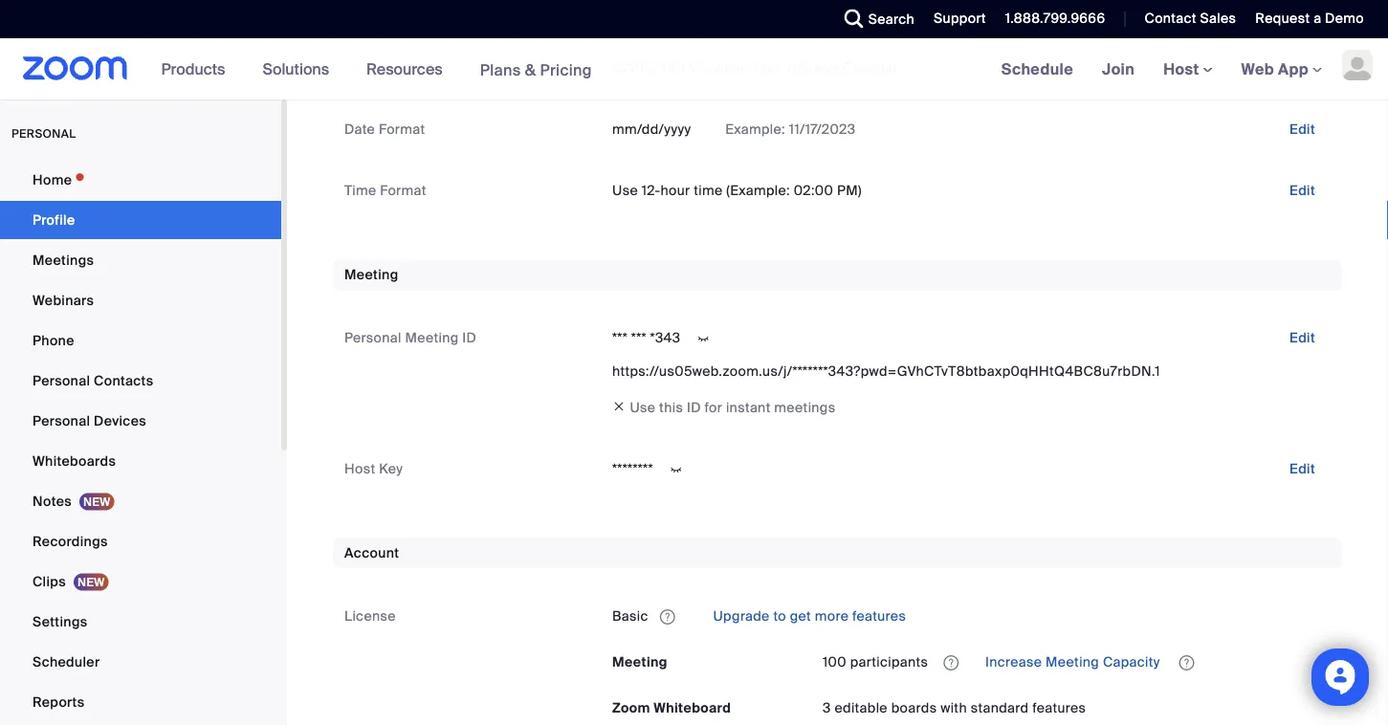 Task type: describe. For each thing, give the bounding box(es) containing it.
reports link
[[0, 683, 281, 722]]

7:00)
[[652, 59, 685, 77]]

02:00
[[794, 182, 834, 200]]

recordings link
[[0, 523, 281, 561]]

date format
[[345, 121, 425, 138]]

clips link
[[0, 563, 281, 601]]

time zone
[[345, 59, 414, 77]]

time
[[694, 182, 723, 200]]

mountain
[[688, 59, 749, 77]]

meetings navigation
[[988, 38, 1389, 101]]

5 edit button from the top
[[1275, 454, 1331, 484]]

1 *** from the left
[[613, 329, 628, 347]]

for
[[705, 399, 723, 416]]

scheduler link
[[0, 643, 281, 682]]

participants
[[851, 653, 929, 671]]

clips
[[33, 573, 66, 591]]

(gmt-
[[613, 59, 652, 77]]

canada)
[[843, 59, 897, 77]]

edit button for time zone
[[1275, 53, 1331, 84]]

use for use 12-hour time (example: 02:00 pm)
[[613, 182, 638, 200]]

app
[[1279, 59, 1309, 79]]

settings
[[33, 613, 88, 631]]

account
[[345, 544, 399, 562]]

webinars link
[[0, 281, 281, 320]]

host key
[[345, 460, 403, 478]]

example: 11/17/2023
[[722, 121, 856, 138]]

date
[[345, 121, 375, 138]]

schedule link
[[988, 38, 1088, 100]]

edit for time zone
[[1290, 59, 1316, 77]]

personal contacts
[[33, 372, 154, 390]]

(gmt-7:00) mountain time (us and canada)
[[613, 59, 897, 77]]

settings link
[[0, 603, 281, 641]]

time for use 12-hour time (example: 02:00 pm)
[[345, 182, 377, 200]]

edit button for time format
[[1275, 176, 1331, 206]]

3
[[823, 699, 831, 717]]

2 *** from the left
[[632, 329, 647, 347]]

use for use this id for instant meetings
[[630, 399, 656, 416]]

********
[[613, 460, 654, 478]]

personal for personal devices
[[33, 412, 90, 430]]

1.888.799.9666
[[1006, 10, 1106, 27]]

personal
[[11, 126, 76, 141]]

https://us05web.zoom.us/j/*******343?pwd=gvhctvt8btbaxp0qhhtq4bc8u7rbdn.1
[[613, 362, 1161, 380]]

id for meeting
[[463, 329, 477, 347]]

phone link
[[0, 322, 281, 360]]

and
[[815, 59, 840, 77]]

zoom
[[613, 699, 651, 717]]

use 12-hour time (example: 02:00 pm)
[[613, 182, 862, 200]]

5 edit from the top
[[1290, 460, 1316, 478]]

3 editable boards with standard features
[[823, 699, 1087, 717]]

profile picture image
[[1343, 50, 1374, 80]]

pm)
[[837, 182, 862, 200]]

contact
[[1145, 10, 1197, 27]]

license
[[345, 607, 396, 625]]

time left (us at the top of the page
[[753, 59, 785, 77]]

(example:
[[727, 182, 791, 200]]

personal for personal contacts
[[33, 372, 90, 390]]

recordings
[[33, 533, 108, 550]]

notes
[[33, 492, 72, 510]]

edit button for personal meeting id
[[1275, 323, 1331, 354]]

12-
[[642, 182, 661, 200]]

plans & pricing
[[480, 60, 592, 80]]

request a demo
[[1256, 10, 1365, 27]]

capacity
[[1104, 653, 1161, 671]]

meetings link
[[0, 241, 281, 280]]

zoom whiteboard
[[613, 699, 732, 717]]

request
[[1256, 10, 1311, 27]]

*343
[[650, 329, 681, 347]]

whiteboard
[[654, 699, 732, 717]]

personal devices link
[[0, 402, 281, 440]]

profile link
[[0, 201, 281, 239]]

a
[[1314, 10, 1322, 27]]

more
[[815, 607, 849, 625]]



Task type: locate. For each thing, give the bounding box(es) containing it.
1 edit button from the top
[[1275, 53, 1331, 84]]

learn more about your license type image
[[658, 610, 677, 624]]

reports
[[33, 693, 85, 711]]

host inside meetings navigation
[[1164, 59, 1204, 79]]

time down date
[[345, 182, 377, 200]]

zone
[[380, 59, 414, 77]]

format for time format
[[380, 182, 427, 200]]

resources button
[[367, 38, 451, 100]]

home link
[[0, 161, 281, 199]]

application containing 100 participants
[[823, 647, 1331, 678]]

4 edit button from the top
[[1275, 323, 1331, 354]]

edit for time format
[[1290, 182, 1316, 200]]

join link
[[1088, 38, 1150, 100]]

0 horizontal spatial id
[[463, 329, 477, 347]]

products
[[161, 59, 225, 79]]

resources
[[367, 59, 443, 79]]

schedule
[[1002, 59, 1074, 79]]

1 vertical spatial personal
[[33, 372, 90, 390]]

increase
[[986, 653, 1043, 671]]

edit for personal meeting id
[[1290, 329, 1316, 347]]

host for host
[[1164, 59, 1204, 79]]

to
[[774, 607, 787, 625]]

request a demo link
[[1242, 0, 1389, 38], [1256, 10, 1365, 27]]

host button
[[1164, 59, 1213, 79]]

show host key image
[[661, 461, 692, 478]]

2 edit from the top
[[1290, 121, 1316, 138]]

0 horizontal spatial host
[[345, 460, 376, 478]]

1 vertical spatial application
[[823, 647, 1331, 678]]

contact sales
[[1145, 10, 1237, 27]]

100
[[823, 653, 847, 671]]

0 horizontal spatial features
[[853, 607, 907, 625]]

demo
[[1326, 10, 1365, 27]]

host
[[1164, 59, 1204, 79], [345, 460, 376, 478]]

id
[[463, 329, 477, 347], [687, 399, 701, 416]]

1 horizontal spatial ***
[[632, 329, 647, 347]]

web app button
[[1242, 59, 1323, 79]]

3 edit from the top
[[1290, 182, 1316, 200]]

0 vertical spatial personal
[[345, 329, 402, 347]]

key
[[379, 460, 403, 478]]

support
[[934, 10, 987, 27]]

1 vertical spatial format
[[380, 182, 427, 200]]

banner containing products
[[0, 38, 1389, 101]]

solutions button
[[263, 38, 338, 100]]

upgrade
[[714, 607, 770, 625]]

contacts
[[94, 372, 154, 390]]

edit button
[[1275, 53, 1331, 84], [1275, 114, 1331, 145], [1275, 176, 1331, 206], [1275, 323, 1331, 354], [1275, 454, 1331, 484]]

4 edit from the top
[[1290, 329, 1316, 347]]

features down "increase meeting capacity" link
[[1033, 699, 1087, 717]]

1.888.799.9666 button
[[991, 0, 1111, 38], [1006, 10, 1106, 27]]

personal contacts link
[[0, 362, 281, 400]]

zoom logo image
[[23, 56, 128, 80]]

example:
[[726, 121, 786, 138]]

3 edit button from the top
[[1275, 176, 1331, 206]]

get
[[790, 607, 812, 625]]

profile
[[33, 211, 75, 229]]

use this id for instant meetings
[[630, 399, 836, 416]]

boards
[[892, 699, 937, 717]]

format
[[379, 121, 425, 138], [380, 182, 427, 200]]

time left the zone
[[345, 59, 377, 77]]

1 horizontal spatial id
[[687, 399, 701, 416]]

application up standard
[[823, 647, 1331, 678]]

show personal meeting id image
[[689, 330, 719, 348]]

instant
[[726, 399, 771, 416]]

plans
[[480, 60, 521, 80]]

personal for personal meeting id
[[345, 329, 402, 347]]

web
[[1242, 59, 1275, 79]]

format for date format
[[379, 121, 425, 138]]

product information navigation
[[147, 38, 607, 101]]

upgrade to get more features link
[[710, 607, 907, 625]]

use left 12-
[[613, 182, 638, 200]]

plans & pricing link
[[480, 60, 592, 80], [480, 60, 592, 80]]

&
[[525, 60, 536, 80]]

phone
[[33, 332, 74, 349]]

0 vertical spatial use
[[613, 182, 638, 200]]

scheduler
[[33, 653, 100, 671]]

meetings
[[775, 399, 836, 416]]

1 horizontal spatial host
[[1164, 59, 1204, 79]]

application up learn more about your meeting license icon in the bottom right of the page
[[613, 601, 1331, 632]]

2 edit button from the top
[[1275, 114, 1331, 145]]

host for host key
[[345, 460, 376, 478]]

1 horizontal spatial features
[[1033, 699, 1087, 717]]

webinars
[[33, 291, 94, 309]]

1 edit from the top
[[1290, 59, 1316, 77]]

format down date format on the left top of page
[[380, 182, 427, 200]]

hour
[[661, 182, 691, 200]]

search
[[869, 10, 915, 28]]

standard
[[971, 699, 1029, 717]]

***
[[613, 329, 628, 347], [632, 329, 647, 347]]

upgrade to get more features
[[710, 607, 907, 625]]

1 vertical spatial use
[[630, 399, 656, 416]]

increase meeting capacity
[[982, 653, 1164, 671]]

home
[[33, 171, 72, 189]]

11/17/2023
[[789, 121, 856, 138]]

search button
[[831, 0, 920, 38]]

banner
[[0, 38, 1389, 101]]

this
[[660, 399, 684, 416]]

id for this
[[687, 399, 701, 416]]

whiteboards
[[33, 452, 116, 470]]

host down contact sales on the top right of the page
[[1164, 59, 1204, 79]]

0 horizontal spatial ***
[[613, 329, 628, 347]]

solutions
[[263, 59, 329, 79]]

mm/dd/yyyy
[[613, 121, 692, 138]]

100 participants
[[823, 653, 929, 671]]

*** *** *343
[[613, 329, 681, 347]]

time format
[[345, 182, 427, 200]]

with
[[941, 699, 968, 717]]

features up 100 participants
[[853, 607, 907, 625]]

products button
[[161, 38, 234, 100]]

host left key
[[345, 460, 376, 478]]

application
[[613, 601, 1331, 632], [823, 647, 1331, 678]]

time for (gmt-7:00) mountain time (us and canada)
[[345, 59, 377, 77]]

editable
[[835, 699, 888, 717]]

format right date
[[379, 121, 425, 138]]

2 vertical spatial personal
[[33, 412, 90, 430]]

0 vertical spatial format
[[379, 121, 425, 138]]

0 vertical spatial application
[[613, 601, 1331, 632]]

1 vertical spatial id
[[687, 399, 701, 416]]

increase meeting capacity link
[[982, 653, 1164, 671]]

notes link
[[0, 482, 281, 521]]

pricing
[[540, 60, 592, 80]]

meetings
[[33, 251, 94, 269]]

1 vertical spatial host
[[345, 460, 376, 478]]

personal menu menu
[[0, 161, 281, 724]]

personal meeting id
[[345, 329, 477, 347]]

devices
[[94, 412, 146, 430]]

0 vertical spatial features
[[853, 607, 907, 625]]

whiteboards link
[[0, 442, 281, 481]]

0 vertical spatial host
[[1164, 59, 1204, 79]]

use left this
[[630, 399, 656, 416]]

1 vertical spatial features
[[1033, 699, 1087, 717]]

0 vertical spatial id
[[463, 329, 477, 347]]

join
[[1103, 59, 1135, 79]]

application containing basic
[[613, 601, 1331, 632]]

learn more about increasing meeting capacity image
[[1174, 654, 1201, 672]]

sales
[[1201, 10, 1237, 27]]

learn more about your meeting license image
[[938, 654, 965, 672]]



Task type: vqa. For each thing, say whether or not it's contained in the screenshot.
Whiteboards 'link'
yes



